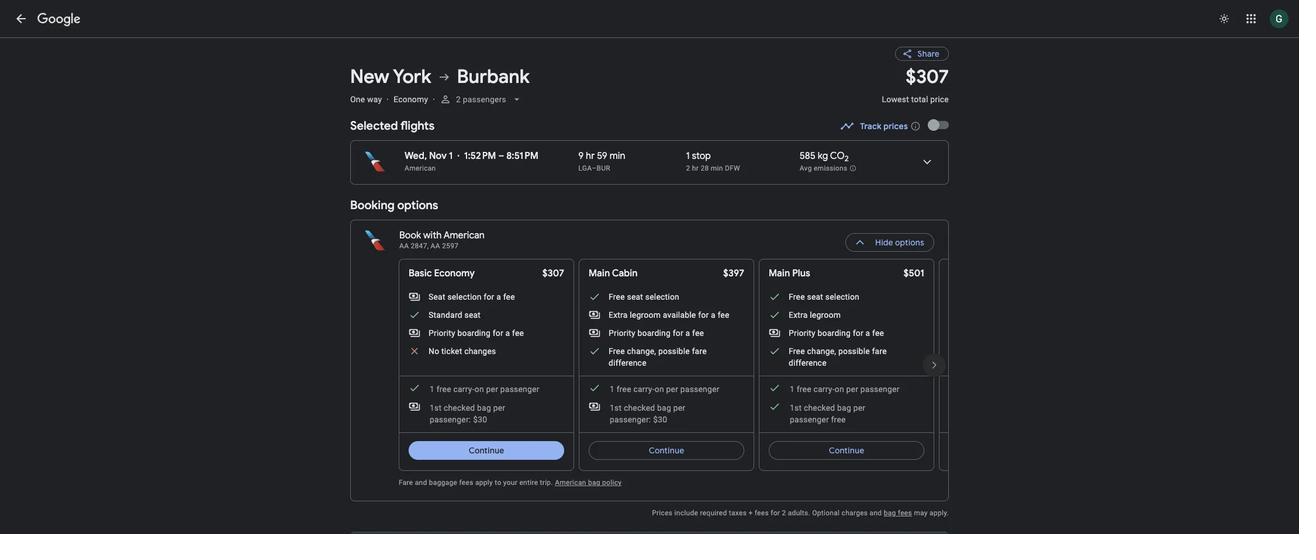 Task type: describe. For each thing, give the bounding box(es) containing it.
on for economy
[[475, 385, 484, 394]]

book
[[400, 230, 421, 242]]

passenger for $397
[[681, 385, 720, 394]]

taxes
[[729, 510, 747, 518]]

passenger inside 1st checked bag per passenger free
[[790, 415, 830, 425]]

$397
[[724, 268, 745, 280]]

main cabin
[[589, 268, 638, 280]]

fee for main cabin
[[693, 329, 705, 338]]

your
[[504, 479, 518, 487]]

main plus
[[769, 268, 811, 280]]

priority for plus
[[789, 329, 816, 338]]

1st checked bag per passenger: for main cabin
[[610, 404, 686, 425]]

1 free carry-on per passenger for basic economy
[[430, 385, 540, 394]]

passenger for $307
[[501, 385, 540, 394]]

no
[[429, 347, 440, 356]]

extra legroom
[[789, 311, 841, 320]]

basic economy
[[409, 268, 475, 280]]

first checked bag per passenger is free element
[[769, 401, 906, 426]]

track
[[861, 121, 882, 132]]

1:52 pm
[[464, 150, 496, 162]]

optional
[[813, 510, 840, 518]]

carry- for main cabin
[[634, 385, 655, 394]]

9 hr 59 min lga – bur
[[579, 150, 626, 173]]

bur
[[597, 164, 611, 173]]

lga
[[579, 164, 592, 173]]

change, for main plus
[[808, 347, 837, 356]]

New York to Burbank text field
[[350, 65, 868, 89]]

bag for main cabin
[[658, 404, 672, 413]]

2 passengers
[[456, 95, 507, 104]]

loading results progress bar
[[0, 37, 1300, 40]]

passenger: for cabin
[[610, 415, 651, 425]]

fare for $397
[[692, 347, 707, 356]]

1 vertical spatial economy
[[434, 268, 475, 280]]

track prices
[[861, 121, 909, 132]]

0 horizontal spatial fees
[[460, 479, 474, 487]]

2597
[[442, 242, 459, 250]]

$30 for main cabin
[[654, 415, 668, 425]]

lowest
[[883, 95, 910, 104]]

hide options
[[876, 238, 925, 248]]

fee for basic economy
[[513, 329, 524, 338]]

fare
[[399, 479, 413, 487]]

departing flight on wednesday, november 1. leaves laguardia airport at 1:52 pm on wednesday, november 1 and arrives at hollywood burbank airport at 8:51 pm on wednesday, november 1. element
[[405, 150, 539, 162]]

boarding for main plus
[[818, 329, 851, 338]]

seat selection for a fee
[[429, 293, 515, 302]]

dfw
[[725, 164, 741, 173]]

include
[[675, 510, 699, 518]]

1 aa from the left
[[400, 242, 409, 250]]

new york
[[350, 65, 431, 89]]

0 horizontal spatial seat
[[465, 311, 481, 320]]

– inside 9 hr 59 min lga – bur
[[592, 164, 597, 173]]

wed,
[[405, 150, 427, 162]]

priority for economy
[[429, 329, 456, 338]]

total
[[912, 95, 929, 104]]

required
[[701, 510, 728, 518]]

plus
[[793, 268, 811, 280]]

layover (1 of 1) is a 2 hr 28 min layover at dallas/fort worth international airport in dallas. element
[[687, 164, 794, 173]]

1 free carry-on per passenger for main cabin
[[610, 385, 720, 394]]

emissions
[[814, 165, 848, 173]]

extra legroom available for a fee
[[609, 311, 730, 320]]

difference for main cabin
[[609, 359, 647, 368]]

$307 for $307 lowest total price
[[906, 65, 950, 89]]

$307 lowest total price
[[883, 65, 950, 104]]

share
[[918, 49, 940, 59]]

burbank
[[457, 65, 530, 89]]

0 horizontal spatial economy
[[394, 95, 428, 104]]

28
[[701, 164, 709, 173]]

585
[[800, 150, 816, 162]]

free change, possible fare difference for plus
[[789, 347, 887, 368]]

9
[[579, 150, 584, 162]]

with
[[424, 230, 442, 242]]

passengers
[[463, 95, 507, 104]]

co
[[831, 150, 845, 162]]

trip.
[[540, 479, 553, 487]]

main for main plus
[[769, 268, 791, 280]]

on for cabin
[[655, 385, 665, 394]]

apply
[[476, 479, 493, 487]]

legroom for main cabin
[[630, 311, 661, 320]]

continue for main plus
[[829, 446, 865, 456]]

$307 for $307
[[543, 268, 565, 280]]

585 kg co 2
[[800, 150, 849, 164]]

Arrival time: 8:51 PM. text field
[[507, 150, 539, 162]]

one way
[[350, 95, 382, 104]]

2 left adults.
[[782, 510, 787, 518]]

passenger for $501
[[861, 385, 900, 394]]

boarding for basic economy
[[458, 329, 491, 338]]

share button
[[896, 47, 950, 61]]

may
[[915, 510, 928, 518]]

min inside 9 hr 59 min lga – bur
[[610, 150, 626, 162]]

booking options
[[350, 198, 438, 213]]

checked for cabin
[[624, 404, 655, 413]]

min inside 1 stop 2 hr 28 min dfw
[[711, 164, 724, 173]]

2 horizontal spatial american
[[555, 479, 587, 487]]

bag fees button
[[884, 510, 913, 518]]

checked for plus
[[804, 404, 836, 413]]

price
[[931, 95, 950, 104]]

legroom for main plus
[[810, 311, 841, 320]]

avg
[[800, 165, 812, 173]]

$501
[[904, 268, 925, 280]]

$30 for basic economy
[[473, 415, 488, 425]]

hr inside 1 stop 2 hr 28 min dfw
[[693, 164, 699, 173]]

a for main cabin
[[686, 329, 691, 338]]

a for basic economy
[[506, 329, 510, 338]]

priority boarding for a fee for main plus
[[789, 329, 885, 338]]

2  image from the left
[[433, 95, 435, 104]]

free inside 1st checked bag per passenger free
[[832, 415, 846, 425]]

59
[[597, 150, 608, 162]]

307 us dollars element
[[906, 65, 950, 89]]

change appearance image
[[1211, 5, 1239, 33]]

1 continue button from the left
[[409, 437, 565, 465]]

available
[[663, 311, 696, 320]]

extra for cabin
[[609, 311, 628, 320]]

+
[[749, 510, 753, 518]]

1 inside 1 stop 2 hr 28 min dfw
[[687, 150, 690, 162]]

hr inside 9 hr 59 min lga – bur
[[586, 150, 595, 162]]

flight details. departing flight on wednesday, november 1. leaves laguardia airport at 1:52 pm on wednesday, november 1 and arrives at hollywood burbank airport at 8:51 pm on wednesday, november 1. image
[[914, 148, 942, 176]]

1st for cabin
[[610, 404, 622, 413]]

0 horizontal spatial –
[[499, 150, 505, 162]]

extra for plus
[[789, 311, 808, 320]]

1 free carry-on per passenger for main plus
[[790, 385, 900, 394]]

1:52 pm – 8:51 pm
[[464, 150, 539, 162]]



Task type: locate. For each thing, give the bounding box(es) containing it.
boarding
[[458, 329, 491, 338], [638, 329, 671, 338], [818, 329, 851, 338]]

changes
[[465, 347, 496, 356]]

options inside dropdown button
[[896, 238, 925, 248]]

nov
[[429, 150, 447, 162]]

checked for economy
[[444, 404, 475, 413]]

no ticket changes
[[429, 347, 496, 356]]

0 horizontal spatial $30
[[473, 415, 488, 425]]

2 priority from the left
[[609, 329, 636, 338]]

prices
[[884, 121, 909, 132]]

standard seat
[[429, 311, 481, 320]]

3 carry- from the left
[[814, 385, 835, 394]]

priority
[[429, 329, 456, 338], [609, 329, 636, 338], [789, 329, 816, 338]]

entire
[[520, 479, 538, 487]]

0 horizontal spatial 1 free carry-on per passenger
[[430, 385, 540, 394]]

to
[[495, 479, 502, 487]]

priority down extra legroom
[[789, 329, 816, 338]]

kg
[[818, 150, 829, 162]]

economy down "2597"
[[434, 268, 475, 280]]

selection for main cabin
[[646, 293, 680, 302]]

seat down cabin at the bottom
[[627, 293, 644, 302]]

1st
[[430, 404, 442, 413], [610, 404, 622, 413], [790, 404, 802, 413]]

2 1st checked bag per passenger: from the left
[[610, 404, 686, 425]]

1 horizontal spatial possible
[[839, 347, 870, 356]]

fare down "available"
[[692, 347, 707, 356]]

for
[[484, 293, 495, 302], [699, 311, 709, 320], [493, 329, 504, 338], [673, 329, 684, 338], [853, 329, 864, 338], [771, 510, 781, 518]]

hr right '9' at the top of page
[[586, 150, 595, 162]]

0 horizontal spatial 1st
[[430, 404, 442, 413]]

0 horizontal spatial fare
[[692, 347, 707, 356]]

1 change, from the left
[[627, 347, 657, 356]]

0 horizontal spatial priority boarding for a fee
[[429, 329, 524, 338]]

0 horizontal spatial aa
[[400, 242, 409, 250]]

0 horizontal spatial passenger:
[[430, 415, 471, 425]]

0 horizontal spatial difference
[[609, 359, 647, 368]]

3 priority from the left
[[789, 329, 816, 338]]

free change, possible fare difference for cabin
[[609, 347, 707, 368]]

main left plus
[[769, 268, 791, 280]]

possible down extra legroom
[[839, 347, 870, 356]]

1 vertical spatial options
[[896, 238, 925, 248]]

2 horizontal spatial priority
[[789, 329, 816, 338]]

2 inside 1 stop 2 hr 28 min dfw
[[687, 164, 691, 173]]

legroom
[[630, 311, 661, 320], [810, 311, 841, 320]]

0 horizontal spatial legroom
[[630, 311, 661, 320]]

on
[[475, 385, 484, 394], [655, 385, 665, 394], [835, 385, 845, 394]]

1 priority boarding for a fee from the left
[[429, 329, 524, 338]]

1 horizontal spatial passenger:
[[610, 415, 651, 425]]

aa down book
[[400, 242, 409, 250]]

1 free seat selection from the left
[[609, 293, 680, 302]]

continue for main cabin
[[649, 446, 685, 456]]

checked inside 1st checked bag per passenger free
[[804, 404, 836, 413]]

priority for cabin
[[609, 329, 636, 338]]

0 vertical spatial american
[[405, 164, 436, 173]]

1st checked bag per passenger free
[[790, 404, 866, 425]]

change, down extra legroom available for a fee
[[627, 347, 657, 356]]

priority boarding for a fee down extra legroom
[[789, 329, 885, 338]]

1 $30 from the left
[[473, 415, 488, 425]]

free change, possible fare difference down extra legroom available for a fee
[[609, 347, 707, 368]]

fees right +
[[755, 510, 769, 518]]

0 vertical spatial hr
[[586, 150, 595, 162]]

passenger:
[[430, 415, 471, 425], [610, 415, 651, 425]]

1 vertical spatial min
[[711, 164, 724, 173]]

0 horizontal spatial boarding
[[458, 329, 491, 338]]

seat
[[429, 293, 446, 302]]

free seat selection
[[609, 293, 680, 302], [789, 293, 860, 302]]

american down wed, on the left
[[405, 164, 436, 173]]

hr left the 28
[[693, 164, 699, 173]]

2 inside 'popup button'
[[456, 95, 461, 104]]

1 first checked bag costs 30 us dollars per passenger element from the left
[[409, 401, 546, 426]]

2847,
[[411, 242, 429, 250]]

0 horizontal spatial options
[[398, 198, 438, 213]]

first checked bag costs 30 us dollars per passenger element for economy
[[409, 401, 546, 426]]

main for main cabin
[[589, 268, 610, 280]]

1 for main plus
[[790, 385, 795, 394]]

charges
[[842, 510, 868, 518]]

2 inside 585 kg co 2
[[845, 154, 849, 164]]

way
[[367, 95, 382, 104]]

1 free change, possible fare difference from the left
[[609, 347, 707, 368]]

first checked bag costs 30 us dollars per passenger element for cabin
[[589, 401, 726, 426]]

legroom left "available"
[[630, 311, 661, 320]]

go back image
[[14, 12, 28, 26]]

1 horizontal spatial first checked bag costs 30 us dollars per passenger element
[[589, 401, 726, 426]]

selected
[[350, 119, 398, 133]]

fees left may
[[899, 510, 913, 518]]

options for booking options
[[398, 198, 438, 213]]

1 horizontal spatial american
[[444, 230, 485, 242]]

a
[[497, 293, 501, 302], [711, 311, 716, 320], [506, 329, 510, 338], [686, 329, 691, 338], [866, 329, 871, 338]]

1 selection from the left
[[448, 293, 482, 302]]

2 1st from the left
[[610, 404, 622, 413]]

free for plus
[[797, 385, 812, 394]]

2 boarding from the left
[[638, 329, 671, 338]]

2 selection from the left
[[646, 293, 680, 302]]

0 horizontal spatial on
[[475, 385, 484, 394]]

3 checked from the left
[[804, 404, 836, 413]]

$307 inside $307 lowest total price
[[906, 65, 950, 89]]

bag for basic economy
[[477, 404, 491, 413]]

flights
[[401, 119, 435, 133]]

0 horizontal spatial and
[[415, 479, 427, 487]]

2 passengers button
[[435, 85, 528, 114]]

main left cabin at the bottom
[[589, 268, 610, 280]]

1 possible from the left
[[659, 347, 690, 356]]

checked
[[444, 404, 475, 413], [624, 404, 655, 413], [804, 404, 836, 413]]

boarding down extra legroom available for a fee
[[638, 329, 671, 338]]

1 vertical spatial american
[[444, 230, 485, 242]]

free for cabin
[[617, 385, 632, 394]]

0 horizontal spatial change,
[[627, 347, 657, 356]]

continue button for main cabin
[[589, 437, 745, 465]]

possible for main cabin
[[659, 347, 690, 356]]

aa
[[400, 242, 409, 250], [431, 242, 440, 250]]

0 horizontal spatial hr
[[586, 150, 595, 162]]

2 change, from the left
[[808, 347, 837, 356]]

wed, nov 1
[[405, 150, 453, 162]]

0 vertical spatial –
[[499, 150, 505, 162]]

0 horizontal spatial checked
[[444, 404, 475, 413]]

and right the charges
[[870, 510, 883, 518]]

1st for plus
[[790, 404, 802, 413]]

0 horizontal spatial $307
[[543, 268, 565, 280]]

1 extra from the left
[[609, 311, 628, 320]]

selection
[[448, 293, 482, 302], [646, 293, 680, 302], [826, 293, 860, 302]]

3 boarding from the left
[[818, 329, 851, 338]]

main
[[589, 268, 610, 280], [769, 268, 791, 280]]

adults.
[[788, 510, 811, 518]]

hr
[[586, 150, 595, 162], [693, 164, 699, 173]]

2 legroom from the left
[[810, 311, 841, 320]]

free change, possible fare difference down extra legroom
[[789, 347, 887, 368]]

2
[[456, 95, 461, 104], [845, 154, 849, 164], [687, 164, 691, 173], [782, 510, 787, 518]]

1 horizontal spatial free seat selection
[[789, 293, 860, 302]]

0 horizontal spatial extra
[[609, 311, 628, 320]]

priority boarding for a fee down extra legroom available for a fee
[[609, 329, 705, 338]]

change, for main cabin
[[627, 347, 657, 356]]

1 1 free carry-on per passenger from the left
[[430, 385, 540, 394]]

1 vertical spatial $307
[[543, 268, 565, 280]]

2 fare from the left
[[873, 347, 887, 356]]

selection up extra legroom
[[826, 293, 860, 302]]

3 priority boarding for a fee from the left
[[789, 329, 885, 338]]

1 carry- from the left
[[454, 385, 475, 394]]

0 horizontal spatial selection
[[448, 293, 482, 302]]

1 horizontal spatial seat
[[627, 293, 644, 302]]

free seat selection down cabin at the bottom
[[609, 293, 680, 302]]

options
[[398, 198, 438, 213], [896, 238, 925, 248]]

0 horizontal spatial priority
[[429, 329, 456, 338]]

book with american aa 2847, aa 2597
[[400, 230, 485, 250]]

3 selection from the left
[[826, 293, 860, 302]]

seat up extra legroom
[[808, 293, 824, 302]]

2 free change, possible fare difference from the left
[[789, 347, 887, 368]]

 image
[[387, 95, 389, 104], [433, 95, 435, 104]]

2 first checked bag costs 30 us dollars per passenger element from the left
[[589, 401, 726, 426]]

american bag policy link
[[555, 479, 622, 487]]

carry- for main plus
[[814, 385, 835, 394]]

1 horizontal spatial on
[[655, 385, 665, 394]]

legroom down plus
[[810, 311, 841, 320]]

1 1st checked bag per passenger: from the left
[[430, 404, 506, 425]]

2 continue from the left
[[649, 446, 685, 456]]

next image
[[921, 351, 949, 379]]

0 horizontal spatial free change, possible fare difference
[[609, 347, 707, 368]]

1 horizontal spatial $30
[[654, 415, 668, 425]]

3 1 free carry-on per passenger from the left
[[790, 385, 900, 394]]

continue
[[469, 446, 505, 456], [649, 446, 685, 456], [829, 446, 865, 456]]

0 horizontal spatial carry-
[[454, 385, 475, 394]]

2 horizontal spatial seat
[[808, 293, 824, 302]]

priority boarding for a fee up 'changes'
[[429, 329, 524, 338]]

1 difference from the left
[[609, 359, 647, 368]]

1 horizontal spatial carry-
[[634, 385, 655, 394]]

8:51 pm
[[507, 150, 539, 162]]

2 horizontal spatial checked
[[804, 404, 836, 413]]

prices include required taxes + fees for 2 adults. optional charges and bag fees may apply.
[[652, 510, 950, 518]]

economy down york
[[394, 95, 428, 104]]

0 vertical spatial economy
[[394, 95, 428, 104]]

bag for main plus
[[838, 404, 852, 413]]

0 horizontal spatial  image
[[387, 95, 389, 104]]

0 horizontal spatial min
[[610, 150, 626, 162]]

2 1 free carry-on per passenger from the left
[[610, 385, 720, 394]]

1 legroom from the left
[[630, 311, 661, 320]]

2 left passengers
[[456, 95, 461, 104]]

fee
[[504, 293, 515, 302], [718, 311, 730, 320], [513, 329, 524, 338], [693, 329, 705, 338], [873, 329, 885, 338]]

Departure time: 1:52 PM. text field
[[464, 150, 496, 162]]

0 horizontal spatial continue
[[469, 446, 505, 456]]

passenger
[[501, 385, 540, 394], [681, 385, 720, 394], [861, 385, 900, 394], [790, 415, 830, 425]]

1 horizontal spatial selection
[[646, 293, 680, 302]]

economy
[[394, 95, 428, 104], [434, 268, 475, 280]]

3 on from the left
[[835, 385, 845, 394]]

options up book
[[398, 198, 438, 213]]

2 aa from the left
[[431, 242, 440, 250]]

1 horizontal spatial and
[[870, 510, 883, 518]]

1
[[449, 150, 453, 162], [687, 150, 690, 162], [430, 385, 435, 394], [610, 385, 615, 394], [790, 385, 795, 394]]

1 stop 2 hr 28 min dfw
[[687, 150, 741, 173]]

2 down 1 stop flight. element at the top right of page
[[687, 164, 691, 173]]

2 continue button from the left
[[589, 437, 745, 465]]

selection for main plus
[[826, 293, 860, 302]]

1 horizontal spatial economy
[[434, 268, 475, 280]]

basic
[[409, 268, 432, 280]]

american inside book with american aa 2847, aa 2597
[[444, 230, 485, 242]]

1 horizontal spatial main
[[769, 268, 791, 280]]

1 horizontal spatial continue
[[649, 446, 685, 456]]

1 horizontal spatial continue button
[[589, 437, 745, 465]]

2 horizontal spatial carry-
[[814, 385, 835, 394]]

2 on from the left
[[655, 385, 665, 394]]

1 horizontal spatial fees
[[755, 510, 769, 518]]

1st inside 1st checked bag per passenger free
[[790, 404, 802, 413]]

1 horizontal spatial options
[[896, 238, 925, 248]]

2 horizontal spatial continue
[[829, 446, 865, 456]]

1 vertical spatial hr
[[693, 164, 699, 173]]

0 horizontal spatial first checked bag costs 30 us dollars per passenger element
[[409, 401, 546, 426]]

new
[[350, 65, 389, 89]]

1 horizontal spatial 1st checked bag per passenger:
[[610, 404, 686, 425]]

min right 59
[[610, 150, 626, 162]]

per inside 1st checked bag per passenger free
[[854, 404, 866, 413]]

free
[[609, 293, 625, 302], [789, 293, 806, 302], [609, 347, 625, 356], [789, 347, 806, 356]]

2 possible from the left
[[839, 347, 870, 356]]

one
[[350, 95, 365, 104]]

1 continue from the left
[[469, 446, 505, 456]]

2 horizontal spatial priority boarding for a fee
[[789, 329, 885, 338]]

seat for main plus
[[808, 293, 824, 302]]

2 $30 from the left
[[654, 415, 668, 425]]

selected flights
[[350, 119, 435, 133]]

1 for basic economy
[[430, 385, 435, 394]]

2 horizontal spatial 1st
[[790, 404, 802, 413]]

2 priority boarding for a fee from the left
[[609, 329, 705, 338]]

1 main from the left
[[589, 268, 610, 280]]

1 fare from the left
[[692, 347, 707, 356]]

a for main plus
[[866, 329, 871, 338]]

1 vertical spatial –
[[592, 164, 597, 173]]

1 horizontal spatial 1 free carry-on per passenger
[[610, 385, 720, 394]]

free seat selection up extra legroom
[[789, 293, 860, 302]]

1st for economy
[[430, 404, 442, 413]]

0 horizontal spatial main
[[589, 268, 610, 280]]

standard
[[429, 311, 463, 320]]

0 horizontal spatial american
[[405, 164, 436, 173]]

0 vertical spatial $307
[[906, 65, 950, 89]]

boarding up 'changes'
[[458, 329, 491, 338]]

priority down extra legroom available for a fee
[[609, 329, 636, 338]]

possible down extra legroom available for a fee
[[659, 347, 690, 356]]

booking
[[350, 198, 395, 213]]

selection up standard seat
[[448, 293, 482, 302]]

ticket
[[442, 347, 462, 356]]

prices
[[652, 510, 673, 518]]

seat for main cabin
[[627, 293, 644, 302]]

priority down the standard
[[429, 329, 456, 338]]

options for hide options
[[896, 238, 925, 248]]

1 boarding from the left
[[458, 329, 491, 338]]

1 horizontal spatial boarding
[[638, 329, 671, 338]]

policy
[[603, 479, 622, 487]]

1 horizontal spatial $307
[[906, 65, 950, 89]]

2 difference from the left
[[789, 359, 827, 368]]

possible for main plus
[[839, 347, 870, 356]]

1 horizontal spatial  image
[[433, 95, 435, 104]]

0 vertical spatial options
[[398, 198, 438, 213]]

2 checked from the left
[[624, 404, 655, 413]]

boarding down extra legroom
[[818, 329, 851, 338]]

3 1st from the left
[[790, 404, 802, 413]]

hide options button
[[846, 229, 935, 257]]

1 passenger: from the left
[[430, 415, 471, 425]]

min right the 28
[[711, 164, 724, 173]]

1 priority from the left
[[429, 329, 456, 338]]

seat down seat selection for a fee
[[465, 311, 481, 320]]

1 checked from the left
[[444, 404, 475, 413]]

selection up extra legroom available for a fee
[[646, 293, 680, 302]]

total duration 9 hr 59 min. element
[[579, 150, 687, 164]]

avg emissions
[[800, 165, 848, 173]]

york
[[393, 65, 431, 89]]

2 free seat selection from the left
[[789, 293, 860, 302]]

1 on from the left
[[475, 385, 484, 394]]

0 vertical spatial and
[[415, 479, 427, 487]]

2 vertical spatial american
[[555, 479, 587, 487]]

hide
[[876, 238, 894, 248]]

main content containing new york
[[350, 37, 1124, 535]]

extra down plus
[[789, 311, 808, 320]]

min
[[610, 150, 626, 162], [711, 164, 724, 173]]

 image up flights
[[433, 95, 435, 104]]

american
[[405, 164, 436, 173], [444, 230, 485, 242], [555, 479, 587, 487]]

fare for $501
[[873, 347, 887, 356]]

0 horizontal spatial continue button
[[409, 437, 565, 465]]

stop
[[692, 150, 711, 162]]

passenger: for economy
[[430, 415, 471, 425]]

2 carry- from the left
[[634, 385, 655, 394]]

free seat selection for main plus
[[789, 293, 860, 302]]

1  image from the left
[[387, 95, 389, 104]]

difference
[[609, 359, 647, 368], [789, 359, 827, 368]]

aa down "with"
[[431, 242, 440, 250]]

2 main from the left
[[769, 268, 791, 280]]

None text field
[[883, 65, 950, 115]]

1st checked bag per passenger: for basic economy
[[430, 404, 506, 425]]

boarding for main cabin
[[638, 329, 671, 338]]

fare
[[692, 347, 707, 356], [873, 347, 887, 356]]

1 horizontal spatial difference
[[789, 359, 827, 368]]

1 vertical spatial and
[[870, 510, 883, 518]]

and right fare
[[415, 479, 427, 487]]

1 horizontal spatial extra
[[789, 311, 808, 320]]

 image right way
[[387, 95, 389, 104]]

1 stop flight. element
[[687, 150, 711, 164]]

carry-
[[454, 385, 475, 394], [634, 385, 655, 394], [814, 385, 835, 394]]

2 passenger: from the left
[[610, 415, 651, 425]]

2 horizontal spatial fees
[[899, 510, 913, 518]]

2 extra from the left
[[789, 311, 808, 320]]

1 horizontal spatial legroom
[[810, 311, 841, 320]]

Flight numbers AA 2847, AA 2597 text field
[[400, 242, 459, 250]]

0 vertical spatial min
[[610, 150, 626, 162]]

3 continue from the left
[[829, 446, 865, 456]]

1 horizontal spatial free change, possible fare difference
[[789, 347, 887, 368]]

none text field containing $307
[[883, 65, 950, 115]]

1 horizontal spatial priority boarding for a fee
[[609, 329, 705, 338]]

continue button for main plus
[[769, 437, 925, 465]]

on for plus
[[835, 385, 845, 394]]

2 up emissions
[[845, 154, 849, 164]]

first checked bag costs 30 us dollars per passenger element
[[409, 401, 546, 426], [589, 401, 726, 426]]

1 horizontal spatial 1st
[[610, 404, 622, 413]]

options right hide
[[896, 238, 925, 248]]

1 horizontal spatial –
[[592, 164, 597, 173]]

1 horizontal spatial change,
[[808, 347, 837, 356]]

1 for main cabin
[[610, 385, 615, 394]]

change,
[[627, 347, 657, 356], [808, 347, 837, 356]]

0 horizontal spatial free seat selection
[[609, 293, 680, 302]]

1 horizontal spatial aa
[[431, 242, 440, 250]]

american up "2597"
[[444, 230, 485, 242]]

bag inside 1st checked bag per passenger free
[[838, 404, 852, 413]]

1 1st from the left
[[430, 404, 442, 413]]

3 continue button from the left
[[769, 437, 925, 465]]

free for economy
[[437, 385, 452, 394]]

apply.
[[930, 510, 950, 518]]

carry- for basic economy
[[454, 385, 475, 394]]

main content
[[350, 37, 1124, 535]]

continue button
[[409, 437, 565, 465], [589, 437, 745, 465], [769, 437, 925, 465]]

2 horizontal spatial 1 free carry-on per passenger
[[790, 385, 900, 394]]

0 horizontal spatial possible
[[659, 347, 690, 356]]

difference for main plus
[[789, 359, 827, 368]]

american right trip.
[[555, 479, 587, 487]]

fare left next icon
[[873, 347, 887, 356]]

1 horizontal spatial fare
[[873, 347, 887, 356]]

fare and baggage fees apply to your entire trip. american bag policy
[[399, 479, 622, 487]]

$307
[[906, 65, 950, 89], [543, 268, 565, 280]]

2 horizontal spatial boarding
[[818, 329, 851, 338]]

priority boarding for a fee for main cabin
[[609, 329, 705, 338]]

1 horizontal spatial min
[[711, 164, 724, 173]]

baggage
[[429, 479, 458, 487]]

fee for main plus
[[873, 329, 885, 338]]

cabin
[[612, 268, 638, 280]]

change, down extra legroom
[[808, 347, 837, 356]]

extra down main cabin
[[609, 311, 628, 320]]

fees left apply
[[460, 479, 474, 487]]

free seat selection for main cabin
[[609, 293, 680, 302]]

priority boarding for a fee for basic economy
[[429, 329, 524, 338]]

0 horizontal spatial 1st checked bag per passenger:
[[430, 404, 506, 425]]

1 horizontal spatial priority
[[609, 329, 636, 338]]

learn more about tracked prices image
[[911, 121, 921, 132]]

2 horizontal spatial continue button
[[769, 437, 925, 465]]

1 horizontal spatial hr
[[693, 164, 699, 173]]



Task type: vqa. For each thing, say whether or not it's contained in the screenshot.
2nd 1 FREE CARRY-ON PER PASSENGER from the right
yes



